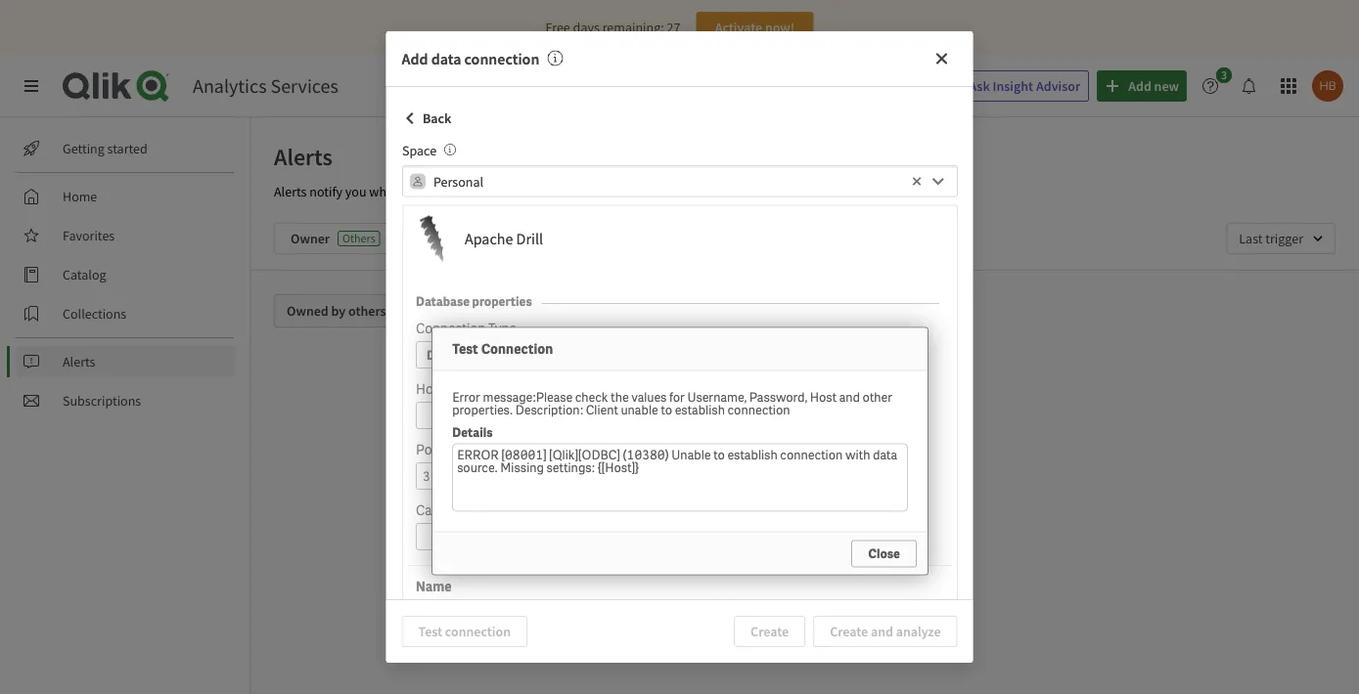 Task type: describe. For each thing, give the bounding box(es) containing it.
you inside the no results found try adjusting your search or filters to find what you are looking for.
[[762, 556, 783, 574]]

free
[[546, 19, 570, 36]]

ask
[[969, 77, 990, 95]]

getting started
[[63, 140, 148, 158]]

looking
[[807, 556, 850, 574]]

when
[[369, 183, 401, 201]]

analytics
[[193, 74, 267, 98]]

free days remaining: 27
[[546, 19, 681, 36]]

notify
[[310, 183, 343, 201]]

for.
[[853, 556, 872, 574]]

owned by others button
[[274, 295, 410, 328]]

drill
[[516, 230, 543, 249]]

adjusting
[[705, 536, 759, 554]]

services
[[271, 74, 339, 98]]

results
[[784, 510, 829, 530]]

add
[[402, 49, 428, 69]]

choose the space to which you would like to add this connection. a space allows you to share and control access to items. image
[[444, 144, 456, 156]]

remaining:
[[603, 19, 664, 36]]

filters region
[[251, 208, 1360, 270]]

others
[[349, 302, 386, 320]]

0 horizontal spatial are
[[437, 183, 455, 201]]

searchbar element
[[583, 70, 925, 102]]

changes
[[518, 183, 566, 201]]

activate now! link
[[696, 12, 814, 43]]

search
[[790, 536, 828, 554]]

or
[[830, 536, 843, 554]]

choose the space to which you would like to add this connection. a space allows you to share and control access to items. tooltip
[[436, 142, 456, 160]]

add data connection dialog
[[386, 31, 973, 664]]

try
[[685, 536, 703, 554]]

alerts link
[[16, 347, 235, 378]]

collections
[[63, 305, 126, 323]]

favorites
[[63, 227, 115, 245]]

owned by others
[[287, 302, 386, 320]]

27
[[667, 19, 681, 36]]

0 horizontal spatial your
[[582, 183, 608, 201]]

ask insight advisor button
[[937, 70, 1090, 102]]

filters
[[845, 536, 878, 554]]

1 vertical spatial alerts
[[274, 183, 307, 201]]

Search text field
[[614, 70, 925, 102]]

by
[[331, 302, 346, 320]]

alerts inside 'link'
[[63, 353, 95, 371]]



Task type: locate. For each thing, give the bounding box(es) containing it.
catalog
[[63, 266, 106, 284]]

0 vertical spatial your
[[582, 183, 608, 201]]

data.
[[611, 183, 640, 201]]

Space text field
[[433, 165, 907, 197]]

your right "in" at left top
[[582, 183, 608, 201]]

clear all button
[[418, 295, 497, 328]]

all
[[467, 302, 481, 320]]

alerts up notify
[[274, 142, 333, 171]]

analytics services element
[[193, 74, 339, 98]]

started
[[107, 140, 148, 158]]

alerts left notify
[[274, 183, 307, 201]]

0 vertical spatial you
[[345, 183, 367, 201]]

no results found try adjusting your search or filters to find what you are looking for.
[[685, 510, 949, 574]]

are inside the no results found try adjusting your search or filters to find what you are looking for.
[[786, 556, 804, 574]]

advisor
[[1037, 77, 1081, 95]]

analytics services
[[193, 74, 339, 98]]

there
[[404, 183, 434, 201]]

last trigger image
[[1227, 223, 1336, 254]]

activate now!
[[715, 19, 795, 36]]

apache drill
[[464, 230, 543, 249]]

1 vertical spatial you
[[762, 556, 783, 574]]

your inside the no results found try adjusting your search or filters to find what you are looking for.
[[761, 536, 787, 554]]

alerts notify you when there are important changes in your data.
[[274, 183, 640, 201]]

subscriptions link
[[16, 386, 235, 417]]

your
[[582, 183, 608, 201], [761, 536, 787, 554]]

home link
[[16, 181, 235, 212]]

insight
[[993, 77, 1034, 95]]

back
[[422, 110, 451, 127]]

2 vertical spatial alerts
[[63, 353, 95, 371]]

important
[[458, 183, 516, 201]]

home
[[63, 188, 97, 206]]

1 horizontal spatial you
[[762, 556, 783, 574]]

clear all
[[433, 302, 481, 320]]

space
[[402, 142, 436, 160]]

to
[[881, 536, 893, 554]]

no
[[762, 510, 780, 530]]

alerts up the subscriptions
[[63, 353, 95, 371]]

1 horizontal spatial your
[[761, 536, 787, 554]]

back button
[[402, 103, 451, 134]]

1 vertical spatial your
[[761, 536, 787, 554]]

days
[[573, 19, 600, 36]]

activate
[[715, 19, 763, 36]]

1 horizontal spatial are
[[786, 556, 804, 574]]

1 vertical spatial are
[[786, 556, 804, 574]]

0 horizontal spatial you
[[345, 183, 367, 201]]

add data connection
[[402, 49, 540, 69]]

ask insight advisor
[[969, 77, 1081, 95]]

getting
[[63, 140, 105, 158]]

connection
[[465, 49, 540, 69]]

are down the search
[[786, 556, 804, 574]]

now!
[[765, 19, 795, 36]]

found
[[832, 510, 872, 530]]

find
[[895, 536, 918, 554]]

navigation pane element
[[0, 125, 250, 425]]

owned
[[287, 302, 329, 320]]

collections link
[[16, 299, 235, 330]]

your down no at right bottom
[[761, 536, 787, 554]]

in
[[569, 183, 579, 201]]

getting started link
[[16, 133, 235, 164]]

0 vertical spatial alerts
[[274, 142, 333, 171]]

what
[[921, 536, 949, 554]]

apache
[[464, 230, 513, 249]]

0 vertical spatial are
[[437, 183, 455, 201]]

subscriptions
[[63, 393, 141, 410]]

you left when
[[345, 183, 367, 201]]

you down no at right bottom
[[762, 556, 783, 574]]

are right there
[[437, 183, 455, 201]]

data
[[431, 49, 461, 69]]

you
[[345, 183, 367, 201], [762, 556, 783, 574]]

close sidebar menu image
[[23, 78, 39, 94]]

apache drill image
[[408, 216, 455, 263]]

alerts
[[274, 142, 333, 171], [274, 183, 307, 201], [63, 353, 95, 371]]

clear
[[433, 302, 464, 320]]

are
[[437, 183, 455, 201], [786, 556, 804, 574]]

catalog link
[[16, 259, 235, 291]]

favorites link
[[16, 220, 235, 252]]



Task type: vqa. For each thing, say whether or not it's contained in the screenshot.
Ask
yes



